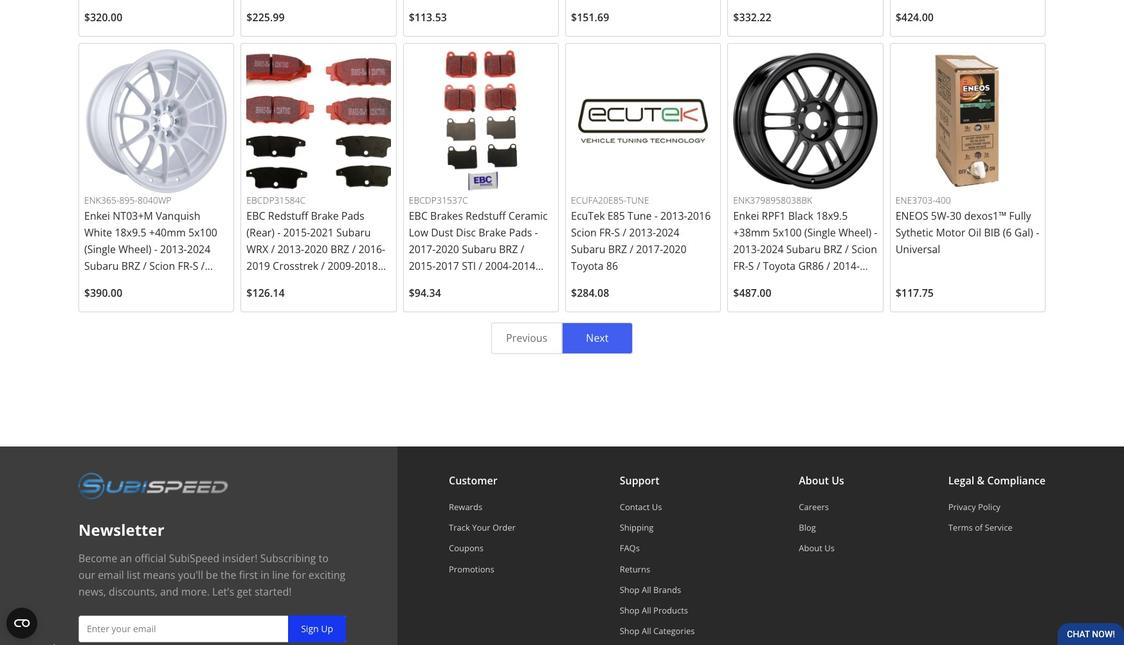 Task type: describe. For each thing, give the bounding box(es) containing it.
official
[[135, 552, 166, 566]]

first
[[239, 568, 258, 582]]

- inside 'ebcdp31584c ebc redstuff brake pads (rear) - 2015-2021 subaru wrx / 2013-2020 brz / 2016- 2019 crosstrek / 2009-2018 forester / 2008-2019 impreza'
[[277, 226, 281, 240]]

sign up
[[301, 623, 333, 635]]

list
[[127, 568, 140, 582]]

all for brands
[[642, 584, 651, 596]]

- inside "ene3703-400 eneos 5w-30 dexos1™ fully sythetic motor oil bib (6 gal) - universal"
[[1036, 226, 1039, 240]]

$225.99
[[246, 10, 285, 25]]

ecutek
[[571, 209, 605, 223]]

black
[[788, 209, 813, 223]]

all for products
[[642, 605, 651, 617]]

enk365-
[[84, 194, 119, 206]]

18x9.5 inside enk365-895-8040wp enkei nt03+m vanquish white 18x9.5 +40mm 5x100 (single wheel) - 2013-2024 subaru brz / scion fr-s / toyota gr86 / 2014-2018 subaru forester
[[115, 226, 146, 240]]

(6
[[1003, 226, 1012, 240]]

forester inside enk365-895-8040wp enkei nt03+m vanquish white 18x9.5 +40mm 5x100 (single wheel) - 2013-2024 subaru brz / scion fr-s / toyota gr86 / 2014-2018 subaru forester
[[121, 293, 161, 307]]

legal
[[948, 474, 974, 488]]

subaru inside ebcdp31537c ebc brakes redstuff ceramic low dust disc brake pads - 2017-2020 subaru brz / 2015-2017 sti / 2004-2014 impreza / 2019 toyota 86
[[462, 243, 496, 257]]

started!
[[255, 585, 292, 599]]

$487.00
[[733, 286, 771, 301]]

your
[[472, 522, 490, 534]]

line
[[272, 568, 289, 582]]

pads inside ebcdp31537c ebc brakes redstuff ceramic low dust disc brake pads - 2017-2020 subaru brz / 2015-2017 sti / 2004-2014 impreza / 2019 toyota 86
[[509, 226, 532, 240]]

wrx
[[246, 243, 268, 257]]

ceramic
[[508, 209, 548, 223]]

2015- inside 'ebcdp31584c ebc redstuff brake pads (rear) - 2015-2021 subaru wrx / 2013-2020 brz / 2016- 2019 crosstrek / 2009-2018 forester / 2008-2019 impreza'
[[283, 226, 310, 240]]

ene3703-400 eneos 5w-30 dexos1™ fully sythetic motor oil bib (6 gal) - universal
[[896, 194, 1039, 257]]

$424.00 link
[[890, 0, 1046, 37]]

2017- inside ecufa20e85-tune ecutek e85 tune - 2013-2016 scion fr-s / 2013-2024 subaru brz / 2017-2020 toyota 86
[[636, 243, 663, 257]]

universal
[[896, 243, 940, 257]]

$320.00
[[84, 10, 122, 25]]

us for 'about us' link
[[825, 543, 835, 554]]

dexos1™
[[964, 209, 1006, 223]]

- inside enk365-895-8040wp enkei nt03+m vanquish white 18x9.5 +40mm 5x100 (single wheel) - 2013-2024 subaru brz / scion fr-s / toyota gr86 / 2014-2018 subaru forester
[[154, 243, 157, 257]]

you'll
[[178, 568, 203, 582]]

ecufa20e85-
[[571, 194, 626, 206]]

and
[[160, 585, 179, 599]]

2024 inside ecufa20e85-tune ecutek e85 tune - 2013-2016 scion fr-s / 2013-2024 subaru brz / 2017-2020 toyota 86
[[656, 226, 679, 240]]

2016
[[687, 209, 711, 223]]

tune
[[626, 194, 649, 206]]

shop all brands
[[620, 584, 681, 596]]

track your order
[[449, 522, 516, 534]]

means
[[143, 568, 175, 582]]

+38mm
[[733, 226, 770, 240]]

sku: 365-895-8040wp,,enkei nt03m 18x9.5 +40 vanquish white, image
[[84, 49, 228, 193]]

our
[[78, 568, 95, 582]]

blog link
[[799, 522, 844, 534]]

all for categories
[[642, 626, 651, 637]]

86 inside ebcdp31537c ebc brakes redstuff ceramic low dust disc brake pads - 2017-2020 subaru brz / 2015-2017 sti / 2004-2014 impreza / 2019 toyota 86
[[519, 276, 530, 290]]

motor
[[936, 226, 965, 240]]

$424.00
[[896, 10, 934, 25]]

impreza inside ebcdp31537c ebc brakes redstuff ceramic low dust disc brake pads - 2017-2020 subaru brz / 2015-2017 sti / 2004-2014 impreza / 2019 toyota 86
[[409, 276, 448, 290]]

subaru inside ecufa20e85-tune ecutek e85 tune - 2013-2016 scion fr-s / 2013-2024 subaru brz / 2017-2020 toyota 86
[[571, 243, 606, 257]]

subispeed logo image
[[78, 472, 228, 499]]

2018 inside enk365-895-8040wp enkei nt03+m vanquish white 18x9.5 +40mm 5x100 (single wheel) - 2013-2024 subaru brz / scion fr-s / toyota gr86 / 2014-2018 subaru forester
[[181, 276, 205, 290]]

ebc for ebc redstuff brake pads (rear) - 2015-2021 subaru wrx / 2013-2020 brz / 2016- 2019 crosstrek / 2009-2018 forester / 2008-2019 impreza
[[246, 209, 265, 223]]

rewards link
[[449, 501, 516, 513]]

brake inside ebcdp31537c ebc brakes redstuff ceramic low dust disc brake pads - 2017-2020 subaru brz / 2015-2017 sti / 2004-2014 impreza / 2019 toyota 86
[[479, 226, 506, 240]]

2016-
[[358, 243, 385, 257]]

scion inside ecufa20e85-tune ecutek e85 tune - 2013-2016 scion fr-s / 2013-2024 subaru brz / 2017-2020 toyota 86
[[571, 226, 597, 240]]

forester inside 'ebcdp31584c ebc redstuff brake pads (rear) - 2015-2021 subaru wrx / 2013-2020 brz / 2016- 2019 crosstrek / 2009-2018 forester / 2008-2019 impreza'
[[246, 276, 287, 290]]

ene3703-400 eneos 5w30 dexos1 full syn api sn, ilsac gf-5 6 gal bib, image
[[896, 49, 1040, 193]]

brz inside 'ebcdp31584c ebc redstuff brake pads (rear) - 2015-2021 subaru wrx / 2013-2020 brz / 2016- 2019 crosstrek / 2009-2018 forester / 2008-2019 impreza'
[[330, 243, 349, 257]]

white
[[84, 226, 112, 240]]

ebcdp31537c ebc brakes redstuff ceramic rear brake pads, image
[[409, 49, 553, 193]]

us for 'contact us' link
[[652, 501, 662, 513]]

enk3798958038bk
[[733, 194, 812, 206]]

wheel) inside enk3798958038bk enkei rpf1 black 18x9.5 +38mm 5x100 (single wheel) - 2013-2024 subaru brz / scion fr-s / toyota gr86 / 2014- 2018 subaru forester
[[838, 226, 871, 240]]

2014
[[512, 259, 535, 274]]

toyota inside enk3798958038bk enkei rpf1 black 18x9.5 +38mm 5x100 (single wheel) - 2013-2024 subaru brz / scion fr-s / toyota gr86 / 2014- 2018 subaru forester
[[763, 259, 796, 274]]

2008-
[[296, 276, 322, 290]]

policy
[[978, 501, 1001, 513]]

ebcdp31584c ebc redstuff brake pads (rear) - 2015+ wrx, image
[[246, 49, 391, 193]]

coupons link
[[449, 543, 516, 554]]

ebcdp31537c
[[409, 194, 468, 206]]

forester inside enk3798958038bk enkei rpf1 black 18x9.5 +38mm 5x100 (single wheel) - 2013-2024 subaru brz / scion fr-s / toyota gr86 / 2014- 2018 subaru forester
[[797, 276, 837, 290]]

brz inside ecufa20e85-tune ecutek e85 tune - 2013-2016 scion fr-s / 2013-2024 subaru brz / 2017-2020 toyota 86
[[608, 243, 627, 257]]

$390.00
[[84, 286, 122, 301]]

compliance
[[987, 474, 1046, 488]]

shipping
[[620, 522, 654, 534]]

for
[[292, 568, 306, 582]]

5x100 inside enk365-895-8040wp enkei nt03+m vanquish white 18x9.5 +40mm 5x100 (single wheel) - 2013-2024 subaru brz / scion fr-s / toyota gr86 / 2014-2018 subaru forester
[[188, 226, 217, 240]]

$113.53
[[409, 10, 447, 25]]

$225.99 link
[[241, 0, 397, 37]]

crosstrek
[[273, 259, 318, 274]]

eneos
[[896, 209, 928, 223]]

sythetic
[[896, 226, 933, 240]]

ebc for ebc brakes redstuff ceramic low dust disc brake pads - 2017-2020 subaru brz / 2015-2017 sti / 2004-2014 impreza / 2019 toyota 86
[[409, 209, 428, 223]]

2 about from the top
[[799, 543, 822, 554]]

sign up button
[[288, 616, 346, 643]]

products
[[653, 605, 688, 617]]

2020 inside ebcdp31537c ebc brakes redstuff ceramic low dust disc brake pads - 2017-2020 subaru brz / 2015-2017 sti / 2004-2014 impreza / 2019 toyota 86
[[436, 243, 459, 257]]

brz inside enk365-895-8040wp enkei nt03+m vanquish white 18x9.5 +40mm 5x100 (single wheel) - 2013-2024 subaru brz / scion fr-s / toyota gr86 / 2014-2018 subaru forester
[[121, 259, 140, 274]]

vanquish
[[156, 209, 200, 223]]

next
[[586, 331, 609, 346]]

2 about us from the top
[[799, 543, 835, 554]]

shop all products
[[620, 605, 688, 617]]

oil
[[968, 226, 981, 240]]

5w-
[[931, 209, 950, 223]]

s inside ecufa20e85-tune ecutek e85 tune - 2013-2016 scion fr-s / 2013-2024 subaru brz / 2017-2020 toyota 86
[[614, 226, 620, 240]]

become an official subispeed insider! subscribing to our email list means you'll be the first in line for exciting news, discounts, and more. let's get started!
[[78, 552, 345, 599]]

8040wp
[[138, 194, 171, 206]]

terms of service
[[948, 522, 1013, 534]]

2014- inside enk365-895-8040wp enkei nt03+m vanquish white 18x9.5 +40mm 5x100 (single wheel) - 2013-2024 subaru brz / scion fr-s / toyota gr86 / 2014-2018 subaru forester
[[154, 276, 181, 290]]

s inside enk3798958038bk enkei rpf1 black 18x9.5 +38mm 5x100 (single wheel) - 2013-2024 subaru brz / scion fr-s / toyota gr86 / 2014- 2018 subaru forester
[[748, 259, 754, 274]]

let's
[[212, 585, 234, 599]]

2013- inside enk3798958038bk enkei rpf1 black 18x9.5 +38mm 5x100 (single wheel) - 2013-2024 subaru brz / scion fr-s / toyota gr86 / 2014- 2018 subaru forester
[[733, 243, 760, 257]]

shop for shop all brands
[[620, 584, 640, 596]]

rewards
[[449, 501, 482, 513]]

newsletter
[[78, 519, 164, 541]]

gr86 inside enk365-895-8040wp enkei nt03+m vanquish white 18x9.5 +40mm 5x100 (single wheel) - 2013-2024 subaru brz / scion fr-s / toyota gr86 / 2014-2018 subaru forester
[[119, 276, 145, 290]]

redstuff inside ebcdp31537c ebc brakes redstuff ceramic low dust disc brake pads - 2017-2020 subaru brz / 2015-2017 sti / 2004-2014 impreza / 2019 toyota 86
[[466, 209, 506, 223]]

enkei inside enk365-895-8040wp enkei nt03+m vanquish white 18x9.5 +40mm 5x100 (single wheel) - 2013-2024 subaru brz / scion fr-s / toyota gr86 / 2014-2018 subaru forester
[[84, 209, 110, 223]]

2017- inside ebcdp31537c ebc brakes redstuff ceramic low dust disc brake pads - 2017-2020 subaru brz / 2015-2017 sti / 2004-2014 impreza / 2019 toyota 86
[[409, 243, 436, 257]]

2013- inside 'ebcdp31584c ebc redstuff brake pads (rear) - 2015-2021 subaru wrx / 2013-2020 brz / 2016- 2019 crosstrek / 2009-2018 forester / 2008-2019 impreza'
[[277, 243, 304, 257]]

ebcdp31584c ebc redstuff brake pads (rear) - 2015-2021 subaru wrx / 2013-2020 brz / 2016- 2019 crosstrek / 2009-2018 forester / 2008-2019 impreza
[[246, 194, 388, 290]]

promotions link
[[449, 564, 516, 575]]

$94.34
[[409, 286, 441, 301]]

service
[[985, 522, 1013, 534]]

more.
[[181, 585, 210, 599]]

shop for shop all categories
[[620, 626, 640, 637]]

nt03+m
[[113, 209, 153, 223]]

customer
[[449, 474, 497, 488]]

toyota inside ebcdp31537c ebc brakes redstuff ceramic low dust disc brake pads - 2017-2020 subaru brz / 2015-2017 sti / 2004-2014 impreza / 2019 toyota 86
[[483, 276, 516, 290]]



Task type: locate. For each thing, give the bounding box(es) containing it.
insider!
[[222, 552, 258, 566]]

brz inside enk3798958038bk enkei rpf1 black 18x9.5 +38mm 5x100 (single wheel) - 2013-2024 subaru brz / scion fr-s / toyota gr86 / 2014- 2018 subaru forester
[[823, 243, 842, 257]]

0 horizontal spatial 5x100
[[188, 226, 217, 240]]

previous
[[506, 331, 547, 346]]

2013- inside enk365-895-8040wp enkei nt03+m vanquish white 18x9.5 +40mm 5x100 (single wheel) - 2013-2024 subaru brz / scion fr-s / toyota gr86 / 2014-2018 subaru forester
[[160, 243, 187, 257]]

redstuff up disc
[[466, 209, 506, 223]]

2019 inside ebcdp31537c ebc brakes redstuff ceramic low dust disc brake pads - 2017-2020 subaru brz / 2015-2017 sti / 2004-2014 impreza / 2019 toyota 86
[[457, 276, 481, 290]]

1 about from the top
[[799, 474, 829, 488]]

0 horizontal spatial (single
[[84, 243, 116, 257]]

2 horizontal spatial fr-
[[733, 259, 748, 274]]

us down blog link
[[825, 543, 835, 554]]

toyota down white
[[84, 276, 117, 290]]

fr- down e85
[[599, 226, 614, 240]]

- right gal)
[[1036, 226, 1039, 240]]

1 vertical spatial 2015-
[[409, 259, 436, 274]]

an
[[120, 552, 132, 566]]

2017- down low
[[409, 243, 436, 257]]

brake inside 'ebcdp31584c ebc redstuff brake pads (rear) - 2015-2021 subaru wrx / 2013-2020 brz / 2016- 2019 crosstrek / 2009-2018 forester / 2008-2019 impreza'
[[311, 209, 339, 223]]

1 enkei from the left
[[84, 209, 110, 223]]

0 horizontal spatial fr-
[[178, 259, 193, 274]]

2 vertical spatial shop
[[620, 626, 640, 637]]

0 horizontal spatial 2024
[[187, 243, 210, 257]]

2019 down 2009-
[[322, 276, 346, 290]]

shop all categories link
[[620, 626, 695, 637]]

of
[[975, 522, 983, 534]]

2 ebc from the left
[[409, 209, 428, 223]]

about down blog at right
[[799, 543, 822, 554]]

subispeed
[[169, 552, 220, 566]]

- inside ebcdp31537c ebc brakes redstuff ceramic low dust disc brake pads - 2017-2020 subaru brz / 2015-2017 sti / 2004-2014 impreza / 2019 toyota 86
[[535, 226, 538, 240]]

toyota
[[571, 259, 604, 274], [763, 259, 796, 274], [84, 276, 117, 290], [483, 276, 516, 290]]

2 horizontal spatial s
[[748, 259, 754, 274]]

news,
[[78, 585, 106, 599]]

2 vertical spatial all
[[642, 626, 651, 637]]

gr86 inside enk3798958038bk enkei rpf1 black 18x9.5 +38mm 5x100 (single wheel) - 2013-2024 subaru brz / scion fr-s / toyota gr86 / 2014- 2018 subaru forester
[[798, 259, 824, 274]]

scion down the ecutek
[[571, 226, 597, 240]]

18x9.5
[[816, 209, 848, 223], [115, 226, 146, 240]]

$126.14
[[246, 286, 285, 301]]

- inside enk3798958038bk enkei rpf1 black 18x9.5 +38mm 5x100 (single wheel) - 2013-2024 subaru brz / scion fr-s / toyota gr86 / 2014- 2018 subaru forester
[[874, 226, 877, 240]]

s down vanquish
[[193, 259, 198, 274]]

all down shop all products
[[642, 626, 651, 637]]

2 2017- from the left
[[409, 243, 436, 257]]

shop all products link
[[620, 605, 695, 617]]

careers link
[[799, 501, 844, 513]]

(single down the black
[[804, 226, 836, 240]]

pads inside 'ebcdp31584c ebc redstuff brake pads (rear) - 2015-2021 subaru wrx / 2013-2020 brz / 2016- 2019 crosstrek / 2009-2018 forester / 2008-2019 impreza'
[[341, 209, 364, 223]]

2013- down +40mm
[[160, 243, 187, 257]]

scion inside enk365-895-8040wp enkei nt03+m vanquish white 18x9.5 +40mm 5x100 (single wheel) - 2013-2024 subaru brz / scion fr-s / toyota gr86 / 2014-2018 subaru forester
[[149, 259, 175, 274]]

$332.22 link
[[727, 0, 883, 37]]

1 vertical spatial wheel)
[[118, 243, 151, 257]]

1 horizontal spatial 2024
[[656, 226, 679, 240]]

1 vertical spatial brake
[[479, 226, 506, 240]]

in
[[261, 568, 269, 582]]

0 horizontal spatial 2015-
[[283, 226, 310, 240]]

2 horizontal spatial 2019
[[457, 276, 481, 290]]

Enter your email text field
[[78, 616, 346, 643]]

s inside enk365-895-8040wp enkei nt03+m vanquish white 18x9.5 +40mm 5x100 (single wheel) - 2013-2024 subaru brz / scion fr-s / toyota gr86 / 2014-2018 subaru forester
[[193, 259, 198, 274]]

shop for shop all products
[[620, 605, 640, 617]]

toyota up "$487.00" at right top
[[763, 259, 796, 274]]

toyota down 2004-
[[483, 276, 516, 290]]

1 horizontal spatial 2020
[[436, 243, 459, 257]]

2020 inside ecufa20e85-tune ecutek e85 tune - 2013-2016 scion fr-s / 2013-2024 subaru brz / 2017-2020 toyota 86
[[663, 243, 687, 257]]

1 5x100 from the left
[[188, 226, 217, 240]]

returns link
[[620, 564, 695, 575]]

2 horizontal spatial forester
[[797, 276, 837, 290]]

toyota inside ecufa20e85-tune ecutek e85 tune - 2013-2016 scion fr-s / 2013-2024 subaru brz / 2017-2020 toyota 86
[[571, 259, 604, 274]]

blog
[[799, 522, 816, 534]]

0 vertical spatial us
[[832, 474, 844, 488]]

open widget image
[[6, 608, 37, 639]]

2013- down tune
[[629, 226, 656, 240]]

0 horizontal spatial gr86
[[119, 276, 145, 290]]

2024 inside enk365-895-8040wp enkei nt03+m vanquish white 18x9.5 +40mm 5x100 (single wheel) - 2013-2024 subaru brz / scion fr-s / toyota gr86 / 2014-2018 subaru forester
[[187, 243, 210, 257]]

e85
[[607, 209, 625, 223]]

1 ebc from the left
[[246, 209, 265, 223]]

s down e85
[[614, 226, 620, 240]]

fr- inside enk3798958038bk enkei rpf1 black 18x9.5 +38mm 5x100 (single wheel) - 2013-2024 subaru brz / scion fr-s / toyota gr86 / 2014- 2018 subaru forester
[[733, 259, 748, 274]]

0 vertical spatial 2014-
[[833, 259, 860, 274]]

1 vertical spatial about us
[[799, 543, 835, 554]]

2 enkei from the left
[[733, 209, 759, 223]]

0 horizontal spatial wheel)
[[118, 243, 151, 257]]

pads down "ceramic"
[[509, 226, 532, 240]]

$113.53 link
[[403, 0, 559, 37]]

wheel) down nt03+m
[[118, 243, 151, 257]]

2019
[[246, 259, 270, 274], [322, 276, 346, 290], [457, 276, 481, 290]]

0 vertical spatial gr86
[[798, 259, 824, 274]]

0 vertical spatial wheel)
[[838, 226, 871, 240]]

3 shop from the top
[[620, 626, 640, 637]]

1 horizontal spatial 2015-
[[409, 259, 436, 274]]

0 vertical spatial about
[[799, 474, 829, 488]]

18x9.5 down nt03+m
[[115, 226, 146, 240]]

1 2017- from the left
[[636, 243, 663, 257]]

0 horizontal spatial 86
[[519, 276, 530, 290]]

enkei
[[84, 209, 110, 223], [733, 209, 759, 223]]

- right (rear)
[[277, 226, 281, 240]]

1 shop from the top
[[620, 584, 640, 596]]

get
[[237, 585, 252, 599]]

86 inside ecufa20e85-tune ecutek e85 tune - 2013-2016 scion fr-s / 2013-2024 subaru brz / 2017-2020 toyota 86
[[606, 259, 618, 274]]

1 horizontal spatial impreza
[[409, 276, 448, 290]]

redstuff
[[268, 209, 308, 223], [466, 209, 506, 223]]

fr- inside enk365-895-8040wp enkei nt03+m vanquish white 18x9.5 +40mm 5x100 (single wheel) - 2013-2024 subaru brz / scion fr-s / toyota gr86 / 2014-2018 subaru forester
[[178, 259, 193, 274]]

0 vertical spatial scion
[[571, 226, 597, 240]]

18x9.5 right the black
[[816, 209, 848, 223]]

enkei inside enk3798958038bk enkei rpf1 black 18x9.5 +38mm 5x100 (single wheel) - 2013-2024 subaru brz / scion fr-s / toyota gr86 / 2014- 2018 subaru forester
[[733, 209, 759, 223]]

1 vertical spatial 2014-
[[154, 276, 181, 290]]

brake right disc
[[479, 226, 506, 240]]

0 vertical spatial shop
[[620, 584, 640, 596]]

brz
[[330, 243, 349, 257], [608, 243, 627, 257], [823, 243, 842, 257], [499, 243, 518, 257], [121, 259, 140, 274]]

2018 inside enk3798958038bk enkei rpf1 black 18x9.5 +38mm 5x100 (single wheel) - 2013-2024 subaru brz / scion fr-s / toyota gr86 / 2014- 2018 subaru forester
[[733, 276, 757, 290]]

2 2020 from the left
[[663, 243, 687, 257]]

1 horizontal spatial fr-
[[599, 226, 614, 240]]

about us link
[[799, 543, 844, 554]]

2 horizontal spatial 2020
[[663, 243, 687, 257]]

enk3798958038bk enkei rpf1 black 18x9.5 +38mm 5x100 (single wheel) - 2013-2024 subaru brz / scion fr-s / toyota gr86 / 2014- 2018 subaru forester
[[733, 194, 877, 290]]

contact us link
[[620, 501, 695, 513]]

0 vertical spatial 2015-
[[283, 226, 310, 240]]

1 vertical spatial 18x9.5
[[115, 226, 146, 240]]

redstuff down ebcdp31584c
[[268, 209, 308, 223]]

3 all from the top
[[642, 626, 651, 637]]

all left brands
[[642, 584, 651, 596]]

ebcdp31537c ebc brakes redstuff ceramic low dust disc brake pads - 2017-2020 subaru brz / 2015-2017 sti / 2004-2014 impreza / 2019 toyota 86
[[409, 194, 548, 290]]

86 up the $284.08
[[606, 259, 618, 274]]

2017-
[[636, 243, 663, 257], [409, 243, 436, 257]]

/
[[623, 226, 626, 240], [271, 243, 275, 257], [352, 243, 356, 257], [630, 243, 634, 257], [845, 243, 849, 257], [521, 243, 524, 257], [143, 259, 147, 274], [201, 259, 205, 274], [321, 259, 325, 274], [757, 259, 760, 274], [827, 259, 830, 274], [479, 259, 482, 274], [148, 276, 152, 290], [289, 276, 293, 290], [451, 276, 454, 290]]

fully
[[1009, 209, 1031, 223]]

0 horizontal spatial 2017-
[[409, 243, 436, 257]]

2013- up crosstrek
[[277, 243, 304, 257]]

careers
[[799, 501, 829, 513]]

2020 inside 'ebcdp31584c ebc redstuff brake pads (rear) - 2015-2021 subaru wrx / 2013-2020 brz / 2016- 2019 crosstrek / 2009-2018 forester / 2008-2019 impreza'
[[304, 243, 328, 257]]

1 vertical spatial pads
[[509, 226, 532, 240]]

- down "ceramic"
[[535, 226, 538, 240]]

1 horizontal spatial wheel)
[[838, 226, 871, 240]]

become
[[78, 552, 117, 566]]

2 5x100 from the left
[[773, 226, 802, 240]]

+40mm
[[149, 226, 186, 240]]

impreza down 2009-
[[349, 276, 388, 290]]

2017
[[436, 259, 459, 274]]

1 vertical spatial us
[[652, 501, 662, 513]]

terms
[[948, 522, 973, 534]]

tune
[[628, 209, 652, 223]]

shop all brands link
[[620, 584, 695, 596]]

scion
[[571, 226, 597, 240], [851, 243, 877, 257], [149, 259, 175, 274]]

ebc inside 'ebcdp31584c ebc redstuff brake pads (rear) - 2015-2021 subaru wrx / 2013-2020 brz / 2016- 2019 crosstrek / 2009-2018 forester / 2008-2019 impreza'
[[246, 209, 265, 223]]

low
[[409, 226, 428, 240]]

2018 down +40mm
[[181, 276, 205, 290]]

ene3703-
[[896, 194, 935, 206]]

disc
[[456, 226, 476, 240]]

- down +40mm
[[154, 243, 157, 257]]

1 horizontal spatial (single
[[804, 226, 836, 240]]

contact us
[[620, 501, 662, 513]]

0 horizontal spatial ebc
[[246, 209, 265, 223]]

2 shop from the top
[[620, 605, 640, 617]]

2019 down sti
[[457, 276, 481, 290]]

1 horizontal spatial scion
[[571, 226, 597, 240]]

about us down blog link
[[799, 543, 835, 554]]

2017- down tune
[[636, 243, 663, 257]]

2018 down 2016-
[[354, 259, 378, 274]]

1 about us from the top
[[799, 474, 844, 488]]

(single down white
[[84, 243, 116, 257]]

shop down shop all products
[[620, 626, 640, 637]]

2 vertical spatial us
[[825, 543, 835, 554]]

scion inside enk3798958038bk enkei rpf1 black 18x9.5 +38mm 5x100 (single wheel) - 2013-2024 subaru brz / scion fr-s / toyota gr86 / 2014- 2018 subaru forester
[[851, 243, 877, 257]]

0 vertical spatial brake
[[311, 209, 339, 223]]

impreza inside 'ebcdp31584c ebc redstuff brake pads (rear) - 2015-2021 subaru wrx / 2013-2020 brz / 2016- 2019 crosstrek / 2009-2018 forester / 2008-2019 impreza'
[[349, 276, 388, 290]]

0 vertical spatial 18x9.5
[[816, 209, 848, 223]]

ecufa20e85-tune ecutek e85 tune - 2013-2016 scion fr-s / 2013-2024 subaru brz / 2017-2020 toyota 86
[[571, 194, 711, 274]]

2013- down +38mm
[[733, 243, 760, 257]]

subaru inside 'ebcdp31584c ebc redstuff brake pads (rear) - 2015-2021 subaru wrx / 2013-2020 brz / 2016- 2019 crosstrek / 2009-2018 forester / 2008-2019 impreza'
[[336, 226, 371, 240]]

1 impreza from the left
[[349, 276, 388, 290]]

scion down +40mm
[[149, 259, 175, 274]]

2018 down +38mm
[[733, 276, 757, 290]]

$320.00 link
[[78, 0, 234, 37]]

dust
[[431, 226, 453, 240]]

the
[[221, 568, 236, 582]]

1 horizontal spatial enkei
[[733, 209, 759, 223]]

5x100 inside enk3798958038bk enkei rpf1 black 18x9.5 +38mm 5x100 (single wheel) - 2013-2024 subaru brz / scion fr-s / toyota gr86 / 2014- 2018 subaru forester
[[773, 226, 802, 240]]

0 horizontal spatial 2019
[[246, 259, 270, 274]]

2015- up crosstrek
[[283, 226, 310, 240]]

brands
[[653, 584, 681, 596]]

brz inside ebcdp31537c ebc brakes redstuff ceramic low dust disc brake pads - 2017-2020 subaru brz / 2015-2017 sti / 2004-2014 impreza / 2019 toyota 86
[[499, 243, 518, 257]]

3 2020 from the left
[[436, 243, 459, 257]]

ebc up (rear)
[[246, 209, 265, 223]]

1 horizontal spatial redstuff
[[466, 209, 506, 223]]

faqs
[[620, 543, 640, 554]]

1 horizontal spatial forester
[[246, 276, 287, 290]]

track
[[449, 522, 470, 534]]

next link
[[562, 323, 633, 354]]

1 horizontal spatial pads
[[509, 226, 532, 240]]

shop all categories
[[620, 626, 695, 637]]

shop down shop all brands
[[620, 605, 640, 617]]

toyota inside enk365-895-8040wp enkei nt03+m vanquish white 18x9.5 +40mm 5x100 (single wheel) - 2013-2024 subaru brz / scion fr-s / toyota gr86 / 2014-2018 subaru forester
[[84, 276, 117, 290]]

enkei up +38mm
[[733, 209, 759, 223]]

brakes
[[430, 209, 463, 223]]

2018 inside 'ebcdp31584c ebc redstuff brake pads (rear) - 2015-2021 subaru wrx / 2013-2020 brz / 2016- 2019 crosstrek / 2009-2018 forester / 2008-2019 impreza'
[[354, 259, 378, 274]]

86 down 2014
[[519, 276, 530, 290]]

2 horizontal spatial scion
[[851, 243, 877, 257]]

fr- inside ecufa20e85-tune ecutek e85 tune - 2013-2016 scion fr-s / 2013-2024 subaru brz / 2017-2020 toyota 86
[[599, 226, 614, 240]]

$117.75
[[896, 286, 934, 301]]

1 horizontal spatial 18x9.5
[[816, 209, 848, 223]]

0 vertical spatial (single
[[804, 226, 836, 240]]

all down shop all brands
[[642, 605, 651, 617]]

2024 inside enk3798958038bk enkei rpf1 black 18x9.5 +38mm 5x100 (single wheel) - 2013-2024 subaru brz / scion fr-s / toyota gr86 / 2014- 2018 subaru forester
[[760, 243, 784, 257]]

us up careers link
[[832, 474, 844, 488]]

1 horizontal spatial 2018
[[354, 259, 378, 274]]

2 all from the top
[[642, 605, 651, 617]]

ebc inside ebcdp31537c ebc brakes redstuff ceramic low dust disc brake pads - 2017-2020 subaru brz / 2015-2017 sti / 2004-2014 impreza / 2019 toyota 86
[[409, 209, 428, 223]]

2014-
[[833, 259, 860, 274], [154, 276, 181, 290]]

ecufa20e85-tune   -   ecutek e85 tune - 2013+ fr-s / brz, image
[[571, 49, 715, 193]]

about
[[799, 474, 829, 488], [799, 543, 822, 554]]

(single inside enk3798958038bk enkei rpf1 black 18x9.5 +38mm 5x100 (single wheel) - 2013-2024 subaru brz / scion fr-s / toyota gr86 / 2014- 2018 subaru forester
[[804, 226, 836, 240]]

5x100 down rpf1
[[773, 226, 802, 240]]

0 horizontal spatial redstuff
[[268, 209, 308, 223]]

sign
[[301, 623, 319, 635]]

2013- right tune
[[660, 209, 687, 223]]

2024
[[656, 226, 679, 240], [187, 243, 210, 257], [760, 243, 784, 257]]

1 vertical spatial about
[[799, 543, 822, 554]]

2 redstuff from the left
[[466, 209, 506, 223]]

0 horizontal spatial forester
[[121, 293, 161, 307]]

rpf1
[[762, 209, 786, 223]]

2015- up $94.34
[[409, 259, 436, 274]]

faqs link
[[620, 543, 695, 554]]

fr- down +40mm
[[178, 259, 193, 274]]

1 vertical spatial gr86
[[119, 276, 145, 290]]

brake up 2021
[[311, 209, 339, 223]]

1 horizontal spatial 86
[[606, 259, 618, 274]]

1 2020 from the left
[[304, 243, 328, 257]]

us up shipping link
[[652, 501, 662, 513]]

1 vertical spatial 86
[[519, 276, 530, 290]]

0 horizontal spatial impreza
[[349, 276, 388, 290]]

1 horizontal spatial s
[[614, 226, 620, 240]]

subaru
[[336, 226, 371, 240], [571, 243, 606, 257], [786, 243, 821, 257], [462, 243, 496, 257], [84, 259, 119, 274], [759, 276, 794, 290], [84, 293, 119, 307]]

1 horizontal spatial 2017-
[[636, 243, 663, 257]]

subscribing
[[260, 552, 316, 566]]

1 horizontal spatial 2019
[[322, 276, 346, 290]]

0 vertical spatial pads
[[341, 209, 364, 223]]

1 all from the top
[[642, 584, 651, 596]]

2 impreza from the left
[[409, 276, 448, 290]]

all
[[642, 584, 651, 596], [642, 605, 651, 617], [642, 626, 651, 637]]

bib
[[984, 226, 1000, 240]]

1 horizontal spatial gr86
[[798, 259, 824, 274]]

0 horizontal spatial 2020
[[304, 243, 328, 257]]

about us up careers link
[[799, 474, 844, 488]]

0 horizontal spatial 2018
[[181, 276, 205, 290]]

legal & compliance
[[948, 474, 1046, 488]]

1 horizontal spatial ebc
[[409, 209, 428, 223]]

0 horizontal spatial brake
[[311, 209, 339, 223]]

1 vertical spatial shop
[[620, 605, 640, 617]]

redstuff inside 'ebcdp31584c ebc redstuff brake pads (rear) - 2015-2021 subaru wrx / 2013-2020 brz / 2016- 2019 crosstrek / 2009-2018 forester / 2008-2019 impreza'
[[268, 209, 308, 223]]

fr- up "$487.00" at right top
[[733, 259, 748, 274]]

2 horizontal spatial 2024
[[760, 243, 784, 257]]

1 vertical spatial all
[[642, 605, 651, 617]]

0 horizontal spatial 2014-
[[154, 276, 181, 290]]

pads up 2016-
[[341, 209, 364, 223]]

1 horizontal spatial 2014-
[[833, 259, 860, 274]]

scion left universal
[[851, 243, 877, 257]]

ebcdp31584c
[[246, 194, 306, 206]]

0 horizontal spatial s
[[193, 259, 198, 274]]

2004-
[[485, 259, 512, 274]]

- left sythetic
[[874, 226, 877, 240]]

0 horizontal spatial pads
[[341, 209, 364, 223]]

2009-
[[328, 259, 354, 274]]

track your order link
[[449, 522, 516, 534]]

2019 down 'wrx'
[[246, 259, 270, 274]]

support
[[620, 474, 659, 488]]

0 vertical spatial all
[[642, 584, 651, 596]]

wheel) inside enk365-895-8040wp enkei nt03+m vanquish white 18x9.5 +40mm 5x100 (single wheel) - 2013-2024 subaru brz / scion fr-s / toyota gr86 / 2014-2018 subaru forester
[[118, 243, 151, 257]]

0 vertical spatial about us
[[799, 474, 844, 488]]

(single inside enk365-895-8040wp enkei nt03+m vanquish white 18x9.5 +40mm 5x100 (single wheel) - 2013-2024 subaru brz / scion fr-s / toyota gr86 / 2014-2018 subaru forester
[[84, 243, 116, 257]]

2014- inside enk3798958038bk enkei rpf1 black 18x9.5 +38mm 5x100 (single wheel) - 2013-2024 subaru brz / scion fr-s / toyota gr86 / 2014- 2018 subaru forester
[[833, 259, 860, 274]]

18x9.5 inside enk3798958038bk enkei rpf1 black 18x9.5 +38mm 5x100 (single wheel) - 2013-2024 subaru brz / scion fr-s / toyota gr86 / 2014- 2018 subaru forester
[[816, 209, 848, 223]]

coupons
[[449, 543, 484, 554]]

2015- inside ebcdp31537c ebc brakes redstuff ceramic low dust disc brake pads - 2017-2020 subaru brz / 2015-2017 sti / 2004-2014 impreza / 2019 toyota 86
[[409, 259, 436, 274]]

0 vertical spatial 86
[[606, 259, 618, 274]]

gal)
[[1014, 226, 1033, 240]]

enkei up white
[[84, 209, 110, 223]]

- right tune
[[654, 209, 658, 223]]

impreza down 2017
[[409, 276, 448, 290]]

wheel) left sythetic
[[838, 226, 871, 240]]

2 horizontal spatial 2018
[[733, 276, 757, 290]]

be
[[206, 568, 218, 582]]

1 vertical spatial scion
[[851, 243, 877, 257]]

- inside ecufa20e85-tune ecutek e85 tune - 2013-2016 scion fr-s / 2013-2024 subaru brz / 2017-2020 toyota 86
[[654, 209, 658, 223]]

about up careers
[[799, 474, 829, 488]]

1 horizontal spatial 5x100
[[773, 226, 802, 240]]

s up "$487.00" at right top
[[748, 259, 754, 274]]

5x100 down vanquish
[[188, 226, 217, 240]]

0 horizontal spatial scion
[[149, 259, 175, 274]]

0 horizontal spatial 18x9.5
[[115, 226, 146, 240]]

fr-
[[599, 226, 614, 240], [178, 259, 193, 274], [733, 259, 748, 274]]

1 redstuff from the left
[[268, 209, 308, 223]]

0 horizontal spatial enkei
[[84, 209, 110, 223]]

2 vertical spatial scion
[[149, 259, 175, 274]]

shop down returns
[[620, 584, 640, 596]]

1 horizontal spatial brake
[[479, 226, 506, 240]]

toyota up the $284.08
[[571, 259, 604, 274]]

returns
[[620, 564, 650, 575]]

exciting
[[309, 568, 345, 582]]

ebc up low
[[409, 209, 428, 223]]

sku: 3798958038bk,,enkei rpf1 18x9.5 5x100 38mm offset tarmac black edition wheel, image
[[733, 49, 878, 193]]

1 vertical spatial (single
[[84, 243, 116, 257]]

895-
[[119, 194, 138, 206]]



Task type: vqa. For each thing, say whether or not it's contained in the screenshot.


